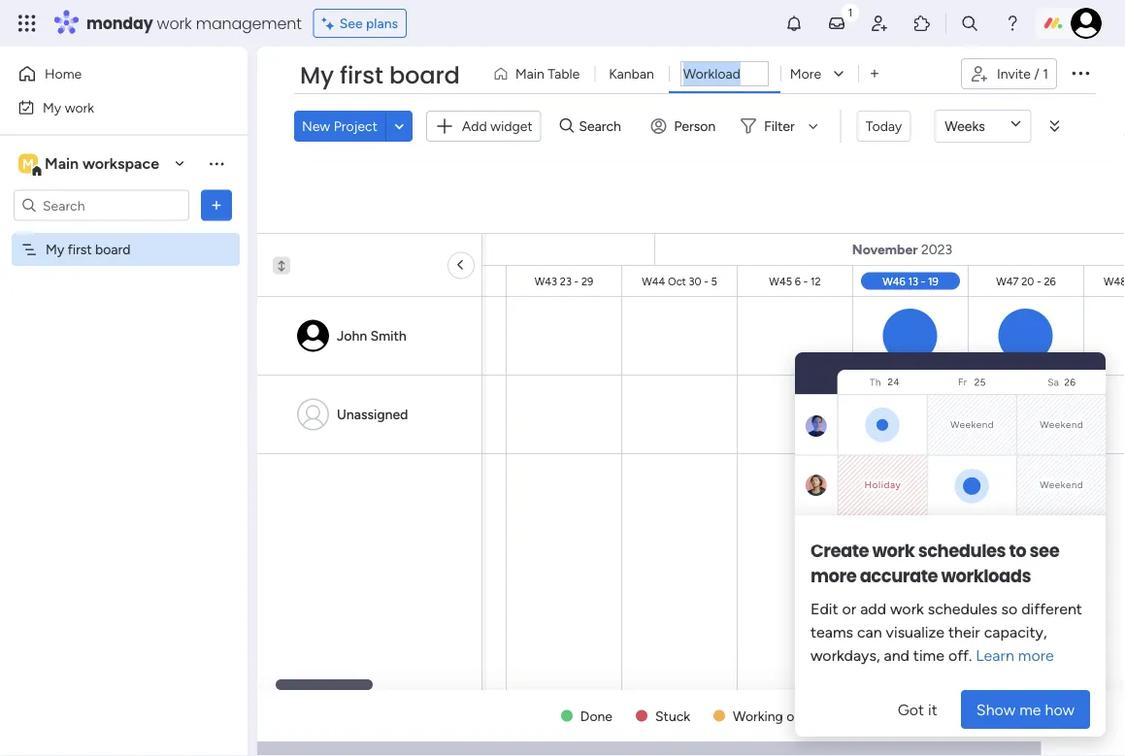 Task type: describe. For each thing, give the bounding box(es) containing it.
more inside create work schedules to see more accurate workloads
[[811, 564, 857, 589]]

it inside got it button
[[929, 701, 938, 719]]

october 2023
[[356, 241, 443, 258]]

person button
[[643, 111, 728, 142]]

my first board inside 'field'
[[300, 59, 460, 92]]

home
[[45, 66, 82, 82]]

v2 collapse up image
[[273, 257, 290, 270]]

got it button
[[883, 691, 954, 730]]

main table
[[516, 66, 580, 82]]

edit or add work schedules so different teams can visualize their capacity, workdays, and time off.
[[811, 600, 1083, 665]]

select product image
[[17, 14, 37, 33]]

got
[[898, 701, 925, 719]]

5
[[712, 275, 718, 288]]

options image
[[1070, 61, 1093, 84]]

my first board list box
[[0, 229, 248, 528]]

kanban button
[[595, 58, 669, 89]]

workdays,
[[811, 646, 881, 665]]

edit
[[811, 600, 839, 618]]

first inside list box
[[68, 241, 92, 258]]

show me how
[[977, 701, 1075, 719]]

kanban
[[609, 66, 655, 82]]

0 horizontal spatial it
[[806, 708, 814, 725]]

add view image
[[871, 67, 879, 81]]

workspace
[[82, 154, 159, 173]]

time
[[914, 646, 945, 665]]

3 - from the left
[[704, 275, 709, 288]]

angle right image
[[459, 257, 463, 274]]

filter button
[[734, 111, 825, 142]]

1 inside invite / 1 button
[[1043, 66, 1049, 82]]

workloads
[[942, 564, 1032, 589]]

search everything image
[[961, 14, 980, 33]]

me
[[1020, 701, 1042, 719]]

add
[[861, 600, 887, 618]]

Search in workspace field
[[41, 194, 162, 217]]

learn more
[[973, 646, 1055, 665]]

john
[[337, 328, 367, 344]]

unassigned
[[337, 407, 408, 423]]

main table button
[[486, 58, 595, 89]]

show
[[977, 701, 1016, 719]]

w48
[[1104, 275, 1126, 288]]

13
[[909, 275, 919, 288]]

workspace options image
[[207, 154, 226, 173]]

stuck
[[656, 708, 691, 725]]

16
[[445, 275, 456, 288]]

apps image
[[913, 14, 933, 33]]

My first board field
[[295, 59, 465, 92]]

create work schedules to see more accurate workloads
[[811, 539, 1060, 589]]

main for main workspace
[[45, 154, 79, 173]]

see
[[340, 15, 363, 32]]

add
[[462, 118, 487, 134]]

19
[[929, 275, 939, 288]]

- for w42   16 - 22
[[459, 275, 463, 288]]

person
[[675, 118, 716, 135]]

board inside my first board list box
[[95, 241, 131, 258]]

- for w45   6 - 12
[[804, 275, 808, 288]]

w46
[[883, 275, 906, 288]]

- for w47   20 - 26
[[1038, 275, 1042, 288]]

v2 search image
[[560, 115, 574, 137]]

their
[[949, 623, 981, 642]]

w47   20 - 26
[[997, 275, 1057, 288]]

schedules inside create work schedules to see more accurate workloads
[[919, 539, 1006, 564]]

today
[[866, 118, 903, 135]]

30
[[689, 275, 702, 288]]

visualize
[[887, 623, 945, 642]]

workspace selection element
[[18, 152, 162, 177]]

workspace image
[[18, 153, 38, 174]]

my work
[[43, 99, 94, 116]]

1 image
[[842, 1, 860, 23]]

first inside 'field'
[[340, 59, 384, 92]]

m
[[22, 155, 34, 172]]

6
[[795, 275, 801, 288]]

w47
[[997, 275, 1020, 288]]

october
[[356, 241, 408, 258]]

2023 for october 2023
[[411, 241, 443, 258]]

see plans
[[340, 15, 398, 32]]

invite / 1
[[998, 66, 1049, 82]]

board inside my first board 'field'
[[390, 59, 460, 92]]

12
[[811, 275, 821, 288]]

more actions image
[[1046, 117, 1065, 136]]

see plans button
[[313, 9, 407, 38]]

so
[[1002, 600, 1018, 618]]

plans
[[366, 15, 398, 32]]

w43
[[535, 275, 558, 288]]

done
[[581, 708, 613, 725]]

work for create
[[873, 539, 915, 564]]

learn more link
[[973, 646, 1055, 665]]

november 2023
[[853, 241, 953, 258]]

add widget button
[[426, 110, 542, 142]]

invite
[[998, 66, 1032, 82]]

john smith
[[337, 328, 407, 344]]

work for my
[[65, 99, 94, 116]]

monday
[[86, 12, 153, 34]]

weeks
[[945, 118, 986, 135]]

- for w43   23 - 29
[[575, 275, 579, 288]]

create
[[811, 539, 870, 564]]

work inside edit or add work schedules so different teams can visualize their capacity, workdays, and time off.
[[891, 600, 925, 618]]

20
[[1022, 275, 1035, 288]]

home button
[[12, 58, 209, 89]]

invite / 1 button
[[962, 58, 1058, 89]]



Task type: vqa. For each thing, say whether or not it's contained in the screenshot.
'7' to the bottom
no



Task type: locate. For each thing, give the bounding box(es) containing it.
option
[[0, 232, 248, 236]]

2023 for november 2023
[[922, 241, 953, 258]]

- for w46   13 - 19
[[922, 275, 926, 288]]

26
[[1045, 275, 1057, 288]]

w46   13 - 19
[[883, 275, 939, 288]]

it right on on the bottom
[[806, 708, 814, 725]]

my inside list box
[[46, 241, 64, 258]]

5 - from the left
[[922, 275, 926, 288]]

schedules inside edit or add work schedules so different teams can visualize their capacity, workdays, and time off.
[[928, 600, 998, 618]]

work right monday
[[157, 12, 192, 34]]

help image
[[1003, 14, 1023, 33]]

angle down image
[[395, 119, 404, 134]]

1 vertical spatial my
[[43, 99, 61, 116]]

more button
[[781, 58, 859, 89]]

more down "capacity,"
[[1019, 646, 1055, 665]]

23
[[560, 275, 572, 288]]

2 - from the left
[[575, 275, 579, 288]]

arrow down image
[[802, 115, 825, 138]]

main for main table
[[516, 66, 545, 82]]

smith
[[371, 328, 407, 344]]

more down create
[[811, 564, 857, 589]]

filter
[[765, 118, 795, 135]]

work up accurate
[[873, 539, 915, 564]]

0 horizontal spatial 2023
[[411, 241, 443, 258]]

w42
[[420, 275, 443, 288]]

0 vertical spatial board
[[390, 59, 460, 92]]

1 vertical spatial first
[[68, 241, 92, 258]]

how
[[1046, 701, 1075, 719]]

main right 'workspace' image
[[45, 154, 79, 173]]

1 vertical spatial more
[[1019, 646, 1055, 665]]

w44
[[642, 275, 666, 288]]

0 horizontal spatial main
[[45, 154, 79, 173]]

board up angle down icon
[[390, 59, 460, 92]]

1 horizontal spatial main
[[516, 66, 545, 82]]

my inside button
[[43, 99, 61, 116]]

management
[[196, 12, 302, 34]]

2023 up the 19
[[922, 241, 953, 258]]

work inside button
[[65, 99, 94, 116]]

v2 collapse down image
[[273, 257, 290, 270]]

work
[[157, 12, 192, 34], [65, 99, 94, 116], [873, 539, 915, 564], [891, 600, 925, 618]]

1 - from the left
[[459, 275, 463, 288]]

my
[[300, 59, 334, 92], [43, 99, 61, 116], [46, 241, 64, 258]]

accurate
[[860, 564, 938, 589]]

on
[[787, 708, 803, 725]]

- right 13 on the top of page
[[922, 275, 926, 288]]

work inside create work schedules to see more accurate workloads
[[873, 539, 915, 564]]

1 vertical spatial main
[[45, 154, 79, 173]]

main workspace
[[45, 154, 159, 173]]

first down search in workspace field
[[68, 241, 92, 258]]

board down search in workspace field
[[95, 241, 131, 258]]

capacity,
[[985, 623, 1048, 642]]

- left 5
[[704, 275, 709, 288]]

monday work management
[[86, 12, 302, 34]]

- right 16
[[459, 275, 463, 288]]

to
[[1010, 539, 1027, 564]]

and
[[884, 646, 910, 665]]

1 horizontal spatial my first board
[[300, 59, 460, 92]]

more
[[791, 66, 822, 82]]

or
[[843, 600, 857, 618]]

w45   6 - 12
[[770, 275, 821, 288]]

different
[[1022, 600, 1083, 618]]

new project button
[[294, 111, 386, 142]]

invite members image
[[870, 14, 890, 33]]

0 horizontal spatial first
[[68, 241, 92, 258]]

project
[[334, 118, 378, 135]]

0 vertical spatial my first board
[[300, 59, 460, 92]]

first up 'project'
[[340, 59, 384, 92]]

inbox image
[[828, 14, 847, 33]]

1 2023 from the left
[[411, 241, 443, 258]]

working on it
[[733, 708, 814, 725]]

it
[[929, 701, 938, 719], [806, 708, 814, 725]]

/
[[1035, 66, 1040, 82]]

schedules
[[919, 539, 1006, 564], [928, 600, 998, 618]]

1
[[1043, 66, 1049, 82], [957, 356, 962, 370], [1072, 356, 1077, 370], [1072, 435, 1077, 449]]

1 vertical spatial my first board
[[46, 241, 131, 258]]

add widget
[[462, 118, 533, 134]]

- right 6
[[804, 275, 808, 288]]

my first board down plans
[[300, 59, 460, 92]]

schedules up workloads
[[919, 539, 1006, 564]]

6 - from the left
[[1038, 275, 1042, 288]]

Search field
[[574, 113, 633, 140]]

teams
[[811, 623, 854, 642]]

show me how button
[[962, 691, 1091, 730]]

off.
[[949, 646, 973, 665]]

main inside button
[[516, 66, 545, 82]]

main left table
[[516, 66, 545, 82]]

my first board inside list box
[[46, 241, 131, 258]]

it right got
[[929, 701, 938, 719]]

main inside workspace selection element
[[45, 154, 79, 173]]

w45
[[770, 275, 793, 288]]

john smith image
[[1071, 8, 1103, 39]]

0 horizontal spatial my first board
[[46, 241, 131, 258]]

work for monday
[[157, 12, 192, 34]]

november
[[853, 241, 918, 258]]

0 vertical spatial first
[[340, 59, 384, 92]]

my first board down search in workspace field
[[46, 241, 131, 258]]

new
[[302, 118, 331, 135]]

my first board
[[300, 59, 460, 92], [46, 241, 131, 258]]

- right 23
[[575, 275, 579, 288]]

0 horizontal spatial board
[[95, 241, 131, 258]]

0 vertical spatial main
[[516, 66, 545, 82]]

can
[[858, 623, 883, 642]]

0 vertical spatial more
[[811, 564, 857, 589]]

got it
[[898, 701, 938, 719]]

my inside 'field'
[[300, 59, 334, 92]]

schedules up their
[[928, 600, 998, 618]]

1 horizontal spatial 2023
[[922, 241, 953, 258]]

None field
[[681, 61, 769, 86]]

1 horizontal spatial board
[[390, 59, 460, 92]]

see
[[1030, 539, 1060, 564]]

1 vertical spatial schedules
[[928, 600, 998, 618]]

0 vertical spatial schedules
[[919, 539, 1006, 564]]

my up the new
[[300, 59, 334, 92]]

widget
[[491, 118, 533, 134]]

table
[[548, 66, 580, 82]]

29
[[582, 275, 594, 288]]

options image
[[207, 196, 226, 215]]

1 horizontal spatial first
[[340, 59, 384, 92]]

notifications image
[[785, 14, 804, 33]]

1 horizontal spatial more
[[1019, 646, 1055, 665]]

today button
[[857, 111, 911, 142]]

my work button
[[12, 92, 209, 123]]

0 vertical spatial my
[[300, 59, 334, 92]]

work up visualize
[[891, 600, 925, 618]]

w43   23 - 29
[[535, 275, 594, 288]]

work down "home"
[[65, 99, 94, 116]]

0 horizontal spatial more
[[811, 564, 857, 589]]

1 vertical spatial board
[[95, 241, 131, 258]]

2 vertical spatial my
[[46, 241, 64, 258]]

2023 up w42 at the top of the page
[[411, 241, 443, 258]]

my down search in workspace field
[[46, 241, 64, 258]]

first
[[340, 59, 384, 92], [68, 241, 92, 258]]

oct
[[668, 275, 687, 288]]

w44   oct 30 - 5
[[642, 275, 718, 288]]

-
[[459, 275, 463, 288], [575, 275, 579, 288], [704, 275, 709, 288], [804, 275, 808, 288], [922, 275, 926, 288], [1038, 275, 1042, 288]]

2023
[[411, 241, 443, 258], [922, 241, 953, 258]]

2 2023 from the left
[[922, 241, 953, 258]]

- left '26'
[[1038, 275, 1042, 288]]

learn
[[977, 646, 1015, 665]]

my down "home"
[[43, 99, 61, 116]]

1 horizontal spatial it
[[929, 701, 938, 719]]

4 - from the left
[[804, 275, 808, 288]]

new project
[[302, 118, 378, 135]]



